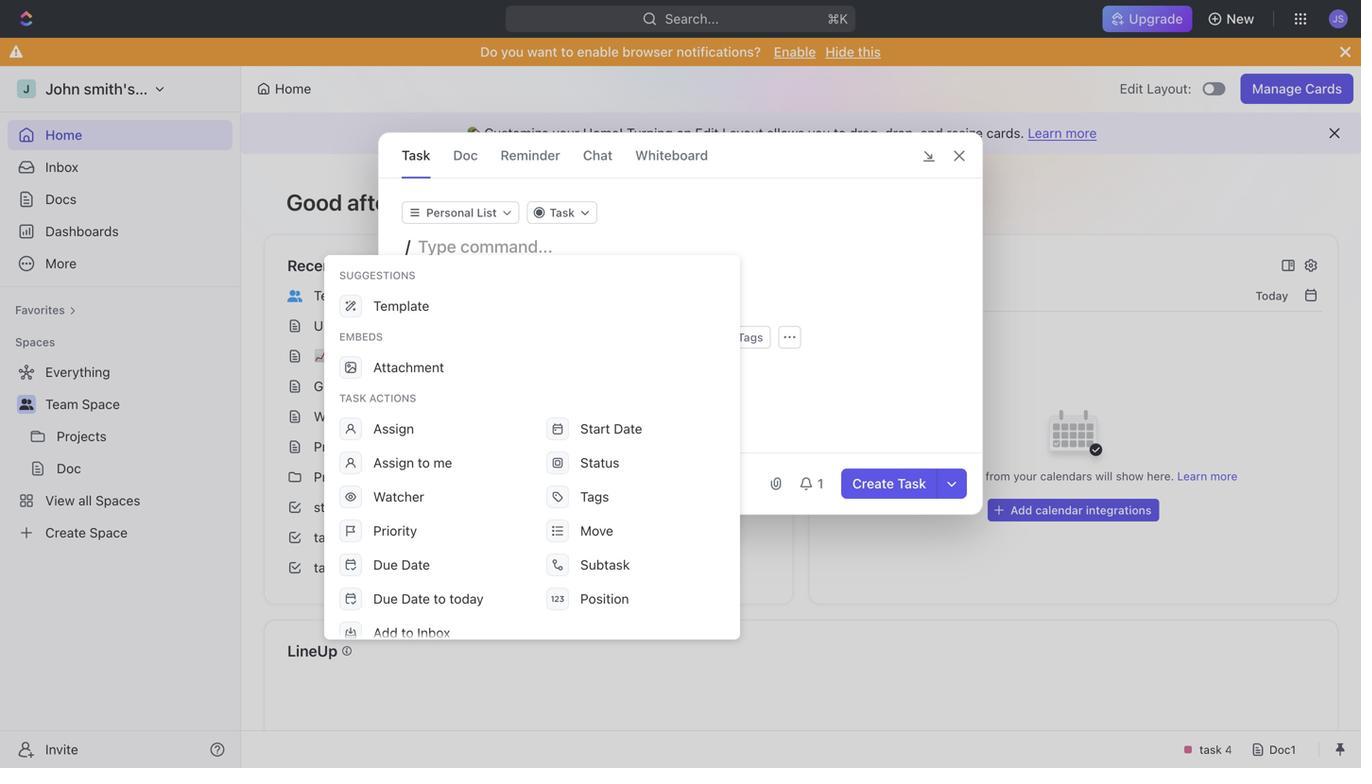 Task type: locate. For each thing, give the bounding box(es) containing it.
2 horizontal spatial team
[[391, 469, 424, 485]]

date up the add to inbox
[[401, 591, 430, 607]]

see all button
[[726, 254, 778, 277]]

task inside "link"
[[314, 530, 340, 545]]

1 vertical spatial team space
[[45, 397, 120, 412]]

1 horizontal spatial learn more link
[[1177, 470, 1238, 483]]

sidebar navigation
[[0, 66, 241, 769]]

0 vertical spatial doc
[[453, 147, 478, 163]]

browser
[[622, 44, 673, 60]]

task up priority
[[359, 500, 384, 515]]

0 vertical spatial assign
[[373, 421, 414, 437]]

task for task actions
[[339, 392, 367, 405]]

⌘k
[[828, 11, 848, 26]]

learn more link for agenda items from your calendars will show here.
[[1177, 470, 1238, 483]]

0 horizontal spatial 5
[[343, 530, 351, 545]]

2 horizontal spatial space
[[428, 469, 466, 485]]

0 vertical spatial edit
[[1120, 81, 1143, 96]]

inbox down due date to today
[[417, 625, 450, 641]]

2 vertical spatial •
[[335, 501, 341, 515]]

1 horizontal spatial team
[[314, 288, 347, 303]]

team up untitled
[[314, 288, 347, 303]]

2 assign from the top
[[373, 455, 414, 471]]

to right "want"
[[561, 44, 574, 60]]

1 vertical spatial task
[[339, 392, 367, 405]]

• right untitled
[[366, 319, 372, 333]]

0 vertical spatial learn more link
[[1028, 125, 1097, 141]]

more right cards.
[[1066, 125, 1097, 141]]

1 vertical spatial learn more link
[[1177, 470, 1238, 483]]

edit right on
[[695, 125, 719, 141]]

good afternoon, john
[[286, 189, 502, 216]]

• for untitled
[[366, 319, 372, 333]]

due down priority
[[373, 557, 398, 573]]

task
[[359, 500, 384, 515], [314, 530, 340, 545], [314, 560, 340, 576]]

alert
[[241, 112, 1361, 154]]

/
[[406, 236, 411, 257]]

0 horizontal spatial team
[[45, 397, 78, 412]]

0 horizontal spatial you
[[501, 44, 524, 60]]

template down fields
[[429, 409, 485, 424]]

learn right cards.
[[1028, 125, 1062, 141]]

1 due from the top
[[373, 557, 398, 573]]

today
[[1256, 289, 1289, 303]]

to
[[561, 44, 574, 60], [834, 125, 846, 141], [418, 455, 430, 471], [434, 591, 446, 607], [401, 625, 414, 641]]

you
[[501, 44, 524, 60], [808, 125, 830, 141]]

2 vertical spatial team space
[[391, 469, 466, 485]]

🏡
[[468, 125, 481, 141]]

1 vertical spatial team space link
[[45, 389, 229, 420]]

team space up watcher
[[391, 469, 466, 485]]

0 vertical spatial due
[[373, 557, 398, 573]]

1 horizontal spatial team space
[[314, 288, 388, 303]]

assign to me
[[373, 455, 452, 471]]

doc for workshop agenda template
[[513, 409, 537, 424]]

1 vertical spatial assign
[[373, 455, 414, 471]]

1 horizontal spatial 5
[[388, 500, 396, 515]]

1 vertical spatial learn
[[1177, 470, 1207, 483]]

john
[[457, 189, 502, 216]]

in doc up getting started guide link
[[500, 348, 539, 364]]

to left me
[[418, 455, 430, 471]]

2 vertical spatial team
[[391, 469, 424, 485]]

manage
[[1252, 81, 1302, 96]]

1 assign from the top
[[373, 421, 414, 437]]

task
[[402, 147, 431, 163], [339, 392, 367, 405], [898, 476, 926, 492]]

• right 2
[[372, 440, 378, 454]]

task right create
[[898, 476, 926, 492]]

home inside sidebar navigation
[[45, 127, 82, 143]]

2 vertical spatial doc
[[513, 409, 537, 424]]

add for add calendar integrations
[[1011, 504, 1033, 517]]

doc down "🏡"
[[453, 147, 478, 163]]

learn more link right cards.
[[1028, 125, 1097, 141]]

template
[[373, 298, 429, 314], [431, 348, 487, 364], [429, 409, 485, 424]]

due date
[[373, 557, 430, 573]]

1 vertical spatial due
[[373, 591, 398, 607]]

assign for assign
[[373, 421, 414, 437]]

items
[[953, 470, 982, 483]]

0 horizontal spatial learn
[[1028, 125, 1062, 141]]

user group image
[[287, 290, 303, 302]]

template up fields
[[431, 348, 487, 364]]

due down the due date
[[373, 591, 398, 607]]

0 horizontal spatial agenda
[[379, 409, 425, 424]]

agenda down the actions
[[379, 409, 425, 424]]

0 horizontal spatial inbox
[[45, 159, 79, 175]]

whiteboard button
[[635, 133, 708, 178]]

add left calendar
[[1011, 504, 1033, 517]]

0 vertical spatial you
[[501, 44, 524, 60]]

1 horizontal spatial space
[[350, 288, 388, 303]]

reminder button
[[501, 133, 560, 178]]

start
[[580, 421, 610, 437]]

due for due date
[[373, 557, 398, 573]]

1 vertical spatial more
[[1211, 470, 1238, 483]]

1 vertical spatial in doc
[[498, 409, 537, 424]]

inbox inside sidebar navigation
[[45, 159, 79, 175]]

today button
[[1248, 285, 1296, 307]]

enable
[[577, 44, 619, 60]]

📈analytics
[[314, 348, 383, 364]]

1 horizontal spatial your
[[1014, 470, 1037, 483]]

in right the st1
[[345, 500, 355, 515]]

1 vertical spatial agenda
[[910, 470, 950, 483]]

• inside untitled • in
[[366, 319, 372, 333]]

team space inside sidebar navigation
[[45, 397, 120, 412]]

drop,
[[885, 125, 917, 141]]

1 horizontal spatial home
[[275, 81, 311, 96]]

4
[[343, 560, 351, 576]]

whiteboard
[[635, 147, 708, 163]]

assign up watcher
[[373, 455, 414, 471]]

2 vertical spatial task
[[314, 560, 340, 576]]

see all
[[734, 259, 770, 272]]

0 vertical spatial more
[[1066, 125, 1097, 141]]

template down suggestions
[[373, 298, 429, 314]]

customize
[[484, 125, 549, 141]]

you right do
[[501, 44, 524, 60]]

1 vertical spatial •
[[372, 440, 378, 454]]

0 vertical spatial task
[[402, 147, 431, 163]]

fields
[[447, 386, 480, 399]]

0 vertical spatial inbox
[[45, 159, 79, 175]]

1 vertical spatial inbox
[[417, 625, 450, 641]]

0 horizontal spatial edit
[[695, 125, 719, 141]]

your
[[553, 125, 580, 141], [1014, 470, 1037, 483]]

1 vertical spatial edit
[[695, 125, 719, 141]]

2 vertical spatial date
[[401, 591, 430, 607]]

0 vertical spatial add
[[1011, 504, 1033, 517]]

show
[[1116, 470, 1144, 483]]

1 horizontal spatial inbox
[[417, 625, 450, 641]]

team space right user group image
[[45, 397, 120, 412]]

1 vertical spatial add
[[373, 625, 398, 641]]

add calendar integrations button
[[988, 499, 1159, 522]]

calendar
[[1036, 504, 1083, 517]]

5 up priority
[[388, 500, 396, 515]]

to left today in the bottom of the page
[[434, 591, 446, 607]]

0 horizontal spatial team space
[[45, 397, 120, 412]]

add to inbox
[[373, 625, 450, 641]]

1 horizontal spatial more
[[1211, 470, 1238, 483]]

team right user group image
[[45, 397, 78, 412]]

inbox up docs at the left
[[45, 159, 79, 175]]

learn more link right here.
[[1177, 470, 1238, 483]]

• right the st1
[[335, 501, 341, 515]]

layout
[[722, 125, 763, 141]]

task down the st1
[[314, 530, 340, 545]]

space right user group image
[[82, 397, 120, 412]]

0 vertical spatial in doc
[[500, 348, 539, 364]]

team space up untitled • in
[[314, 288, 388, 303]]

1 horizontal spatial add
[[1011, 504, 1033, 517]]

date
[[614, 421, 642, 437], [401, 557, 430, 573], [401, 591, 430, 607]]

getting started guide link
[[280, 372, 785, 402]]

home
[[275, 81, 311, 96], [45, 127, 82, 143]]

1 vertical spatial doc
[[515, 348, 539, 364]]

learn right here.
[[1177, 470, 1207, 483]]

task left 'doc' button
[[402, 147, 431, 163]]

0 vertical spatial •
[[366, 319, 372, 333]]

doc down getting started guide link
[[513, 409, 537, 424]]

1 vertical spatial team
[[45, 397, 78, 412]]

2 vertical spatial template
[[429, 409, 485, 424]]

doc up getting started guide link
[[515, 348, 539, 364]]

enable
[[774, 44, 816, 60]]

due date to today
[[373, 591, 484, 607]]

2 vertical spatial task
[[898, 476, 926, 492]]

space down suggestions
[[350, 288, 388, 303]]

1 horizontal spatial you
[[808, 125, 830, 141]]

in doc down getting started guide link
[[498, 409, 537, 424]]

team space link
[[280, 281, 785, 311], [45, 389, 229, 420]]

2 horizontal spatial task
[[898, 476, 926, 492]]

1 vertical spatial 5
[[343, 530, 351, 545]]

1 vertical spatial template
[[431, 348, 487, 364]]

add calendar integrations
[[1011, 504, 1152, 517]]

want
[[527, 44, 558, 60]]

date right the start
[[614, 421, 642, 437]]

0 horizontal spatial add
[[373, 625, 398, 641]]

workshop
[[314, 409, 375, 424]]

team up watcher
[[391, 469, 424, 485]]

assign down the actions
[[373, 421, 414, 437]]

integrations
[[1086, 504, 1152, 517]]

1 vertical spatial space
[[82, 397, 120, 412]]

space
[[350, 288, 388, 303], [82, 397, 120, 412], [428, 469, 466, 485]]

to left the drag,
[[834, 125, 846, 141]]

2 horizontal spatial team space
[[391, 469, 466, 485]]

1 vertical spatial your
[[1014, 470, 1037, 483]]

your right from
[[1014, 470, 1037, 483]]

custom fields
[[402, 386, 480, 399]]

1 vertical spatial task
[[314, 530, 340, 545]]

alert containing 🏡 customize your home! turning on edit layout allows you to drag, drop, and resize cards.
[[241, 112, 1361, 154]]

inbox
[[45, 159, 79, 175], [417, 625, 450, 641]]

docs
[[45, 191, 77, 207]]

add inside button
[[1011, 504, 1033, 517]]

report
[[386, 348, 427, 364]]

0 horizontal spatial your
[[553, 125, 580, 141]]

0 vertical spatial template
[[373, 298, 429, 314]]

date for start date
[[614, 421, 642, 437]]

home link
[[8, 120, 233, 150]]

add down due date to today
[[373, 625, 398, 641]]

space down workshop agenda template
[[428, 469, 466, 485]]

manage cards button
[[1241, 74, 1354, 104]]

0 vertical spatial team space
[[314, 288, 388, 303]]

date up due date to today
[[401, 557, 430, 573]]

1 vertical spatial date
[[401, 557, 430, 573]]

you right allows
[[808, 125, 830, 141]]

0 horizontal spatial task
[[339, 392, 367, 405]]

due for due date to today
[[373, 591, 398, 607]]

position
[[580, 591, 629, 607]]

getting
[[314, 379, 359, 394]]

1 horizontal spatial task
[[402, 147, 431, 163]]

custom
[[402, 386, 444, 399]]

1 vertical spatial you
[[808, 125, 830, 141]]

agenda items from your calendars will show here. learn more
[[910, 470, 1238, 483]]

0 vertical spatial agenda
[[379, 409, 425, 424]]

layout:
[[1147, 81, 1192, 96]]

0 horizontal spatial learn more link
[[1028, 125, 1097, 141]]

task up "workshop"
[[339, 392, 367, 405]]

new
[[1227, 11, 1254, 26]]

0 vertical spatial your
[[553, 125, 580, 141]]

projects
[[314, 469, 364, 485]]

1 vertical spatial home
[[45, 127, 82, 143]]

0 vertical spatial team space link
[[280, 281, 785, 311]]

5 up 4
[[343, 530, 351, 545]]

0 horizontal spatial space
[[82, 397, 120, 412]]

task left 4
[[314, 560, 340, 576]]

0 vertical spatial date
[[614, 421, 642, 437]]

edit left "layout:"
[[1120, 81, 1143, 96]]

this
[[858, 44, 881, 60]]

to down due date to today
[[401, 625, 414, 641]]

0 vertical spatial 5
[[388, 500, 396, 515]]

assign for assign to me
[[373, 455, 414, 471]]

more right here.
[[1211, 470, 1238, 483]]

edit
[[1120, 81, 1143, 96], [695, 125, 719, 141]]

agenda left items
[[910, 470, 950, 483]]

create task
[[853, 476, 926, 492]]

0 vertical spatial home
[[275, 81, 311, 96]]

learn more link inside alert
[[1028, 125, 1097, 141]]

2 due from the top
[[373, 591, 398, 607]]

0 horizontal spatial home
[[45, 127, 82, 143]]

1 horizontal spatial agenda
[[910, 470, 950, 483]]

• inside the 'st1 • in task 5'
[[335, 501, 341, 515]]

learn more link for 🏡 customize your home! turning on edit layout allows you to drag, drop, and resize cards.
[[1028, 125, 1097, 141]]

1 horizontal spatial team space link
[[280, 281, 785, 311]]

more
[[1066, 125, 1097, 141], [1211, 470, 1238, 483]]

good
[[286, 189, 342, 216]]

• inside project 2 •
[[372, 440, 378, 454]]

task 5 link
[[280, 523, 785, 553]]

chat
[[583, 147, 613, 163]]

your left the home!
[[553, 125, 580, 141]]

0 horizontal spatial more
[[1066, 125, 1097, 141]]



Task type: describe. For each thing, give the bounding box(es) containing it.
drag,
[[850, 125, 881, 141]]

recents
[[287, 257, 345, 275]]

task 5
[[314, 530, 351, 545]]

calendars
[[1040, 470, 1092, 483]]

create task button
[[841, 469, 938, 499]]

spaces
[[15, 336, 55, 349]]

untitled
[[314, 318, 362, 334]]

favorites button
[[8, 299, 84, 321]]

invite
[[45, 742, 78, 758]]

tags
[[580, 489, 609, 505]]

create
[[853, 476, 894, 492]]

new button
[[1200, 4, 1266, 34]]

more inside alert
[[1066, 125, 1097, 141]]

📈analytics report template
[[314, 348, 487, 364]]

from
[[986, 470, 1010, 483]]

in doc for workshop agenda template
[[498, 409, 537, 424]]

in up getting started guide link
[[500, 348, 511, 364]]

project
[[314, 439, 357, 455]]

in doc for 📈analytics report template
[[500, 348, 539, 364]]

0 vertical spatial learn
[[1028, 125, 1062, 141]]

afternoon,
[[347, 189, 452, 216]]

getting started guide
[[314, 379, 447, 394]]

watcher
[[373, 489, 424, 505]]

chat button
[[583, 133, 613, 178]]

manage cards
[[1252, 81, 1342, 96]]

all
[[757, 259, 770, 272]]

docs link
[[8, 184, 233, 215]]

in down getting started guide link
[[498, 409, 509, 424]]

5 inside "link"
[[343, 530, 351, 545]]

see
[[734, 259, 754, 272]]

you inside alert
[[808, 125, 830, 141]]

today
[[449, 591, 484, 607]]

0 vertical spatial team
[[314, 288, 347, 303]]

• for st1
[[335, 501, 341, 515]]

task inside "button"
[[898, 476, 926, 492]]

upgrade
[[1129, 11, 1183, 26]]

search...
[[665, 11, 719, 26]]

resize
[[947, 125, 983, 141]]

start date
[[580, 421, 642, 437]]

2 vertical spatial space
[[428, 469, 466, 485]]

reminder
[[501, 147, 560, 163]]

on
[[676, 125, 692, 141]]

0 horizontal spatial team space link
[[45, 389, 229, 420]]

doc for 📈analytics report template
[[515, 348, 539, 364]]

in up 📈analytics report template
[[375, 318, 386, 334]]

hide
[[826, 44, 855, 60]]

task for task
[[402, 147, 431, 163]]

actions
[[369, 392, 416, 405]]

lineup
[[287, 642, 338, 660]]

status
[[580, 455, 620, 471]]

dashboards link
[[8, 216, 233, 247]]

cards.
[[987, 125, 1024, 141]]

do you want to enable browser notifications? enable hide this
[[480, 44, 881, 60]]

team inside sidebar navigation
[[45, 397, 78, 412]]

1 horizontal spatial edit
[[1120, 81, 1143, 96]]

add for add to inbox
[[373, 625, 398, 641]]

doc inside / dialog
[[453, 147, 478, 163]]

space inside sidebar navigation
[[82, 397, 120, 412]]

st1 • in task 5
[[314, 500, 396, 515]]

/ dialog
[[378, 132, 983, 515]]

2
[[361, 439, 369, 455]]

turning
[[627, 125, 673, 141]]

date for due date
[[401, 557, 430, 573]]

subtask
[[580, 557, 630, 573]]

upgrade link
[[1103, 6, 1193, 32]]

template for report
[[431, 348, 487, 364]]

suggestions
[[339, 269, 416, 282]]

move
[[580, 523, 613, 539]]

attachment
[[373, 360, 444, 375]]

project 2 •
[[314, 439, 378, 455]]

and
[[921, 125, 943, 141]]

🏡 customize your home! turning on edit layout allows you to drag, drop, and resize cards. learn more
[[468, 125, 1097, 141]]

workshop agenda template
[[314, 409, 485, 424]]

favorites
[[15, 303, 65, 317]]

task button
[[402, 133, 431, 178]]

doc button
[[453, 133, 478, 178]]

task 4
[[314, 560, 351, 576]]

home!
[[583, 125, 623, 141]]

template for agenda
[[429, 409, 485, 424]]

1 horizontal spatial learn
[[1177, 470, 1207, 483]]

priority
[[373, 523, 417, 539]]

to inside alert
[[834, 125, 846, 141]]

dashboards
[[45, 224, 119, 239]]

task 4 link
[[280, 553, 785, 583]]

will
[[1096, 470, 1113, 483]]

date for due date to today
[[401, 591, 430, 607]]

me
[[434, 455, 452, 471]]

user group image
[[19, 399, 34, 410]]

started
[[363, 379, 408, 394]]

0 vertical spatial space
[[350, 288, 388, 303]]

task for task 5
[[314, 530, 340, 545]]

here.
[[1147, 470, 1174, 483]]

0 vertical spatial task
[[359, 500, 384, 515]]

notifications?
[[677, 44, 761, 60]]

inbox link
[[8, 152, 233, 182]]

cards
[[1305, 81, 1342, 96]]

allows
[[767, 125, 805, 141]]

do
[[480, 44, 498, 60]]

task for task 4
[[314, 560, 340, 576]]



Task type: vqa. For each thing, say whether or not it's contained in the screenshot.
Create Task 'button'
yes



